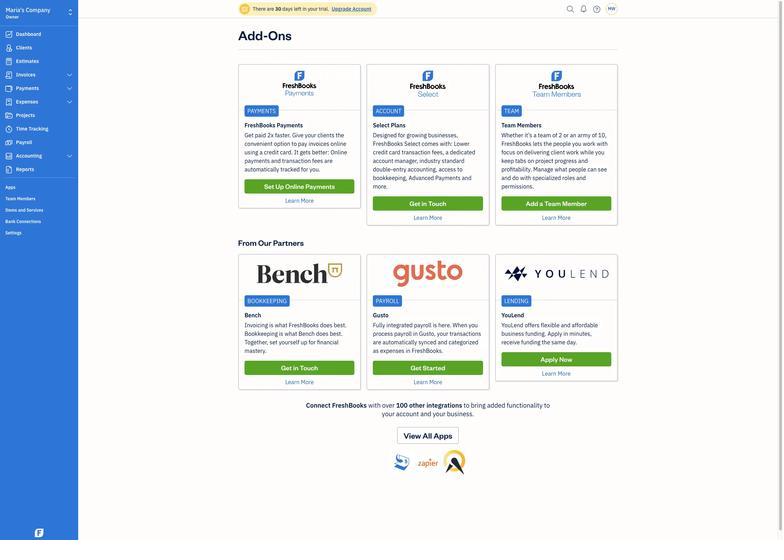 Task type: vqa. For each thing, say whether or not it's contained in the screenshot.


Task type: locate. For each thing, give the bounding box(es) containing it.
progress
[[555, 157, 578, 164]]

members up it's
[[518, 122, 542, 129]]

freshbooks down designed
[[373, 140, 403, 147]]

0 horizontal spatial account
[[373, 157, 394, 164]]

0 vertical spatial youlend
[[502, 312, 525, 319]]

when
[[453, 322, 468, 329]]

expense image
[[5, 99, 13, 106]]

chevron large down image up chevron large down icon
[[66, 72, 73, 78]]

online right up
[[285, 182, 305, 190]]

over
[[383, 401, 395, 410]]

account up plans
[[376, 107, 402, 115]]

chevron large down image inside expenses link
[[66, 99, 73, 105]]

bookkeeping,
[[373, 174, 408, 181]]

1 horizontal spatial automatically
[[383, 339, 418, 346]]

2 chevron large down image from the top
[[66, 99, 73, 105]]

1 horizontal spatial for
[[309, 339, 316, 346]]

online
[[331, 149, 347, 156], [285, 182, 305, 190]]

touch
[[429, 199, 447, 207], [300, 364, 318, 372]]

work up progress
[[567, 149, 579, 156]]

team members
[[5, 196, 36, 201]]

bench up invoicing
[[245, 312, 261, 319]]

are left 30
[[267, 6, 274, 12]]

lower
[[454, 140, 470, 147]]

0 vertical spatial best.
[[334, 322, 347, 329]]

and right flexible
[[561, 322, 571, 329]]

1 vertical spatial for
[[301, 166, 309, 173]]

0 vertical spatial on
[[517, 149, 524, 156]]

0 vertical spatial automatically
[[245, 166, 279, 173]]

0 vertical spatial apply
[[548, 330, 563, 337]]

0 vertical spatial members
[[518, 122, 542, 129]]

account right the upgrade
[[353, 6, 372, 12]]

for inside 'select plans designed for growing businesses, freshbooks select comes with: lower credit card transaction fees, a dedicated account manager, industry standard double-entry accounting, access to bookkeeping, advanced payments and more.'
[[399, 132, 406, 139]]

youlend down lending
[[502, 312, 525, 319]]

account up double- at the top of the page
[[373, 157, 394, 164]]

better:
[[312, 149, 330, 156]]

1 horizontal spatial you
[[573, 140, 582, 147]]

0 horizontal spatial are
[[267, 6, 274, 12]]

the up online at the top of page
[[336, 132, 344, 139]]

added
[[488, 401, 506, 410]]

1 horizontal spatial payroll
[[414, 322, 432, 329]]

chevron large down image down payroll link
[[66, 153, 73, 159]]

there
[[253, 6, 266, 12]]

you up transactions
[[469, 322, 478, 329]]

items and services link
[[2, 205, 76, 215]]

and right items
[[18, 207, 25, 213]]

1 horizontal spatial transaction
[[402, 149, 431, 156]]

from our partners
[[238, 238, 304, 248]]

1 vertical spatial on
[[528, 157, 535, 164]]

days
[[283, 6, 293, 12]]

get for select plans designed for growing businesses, freshbooks select comes with: lower credit card transaction fees, a dedicated account manager, industry standard double-entry accounting, access to bookkeeping, advanced payments and more.
[[410, 199, 421, 207]]

payroll up gusto
[[376, 297, 399, 305]]

transaction inside 'select plans designed for growing businesses, freshbooks select comes with: lower credit card transaction fees, a dedicated account manager, industry standard double-entry accounting, access to bookkeeping, advanced payments and more.'
[[402, 149, 431, 156]]

0 horizontal spatial get in touch link
[[245, 361, 355, 375]]

1 horizontal spatial apps
[[434, 431, 453, 441]]

chevron large down image for accounting
[[66, 153, 73, 159]]

automatically down the payments in the left of the page
[[245, 166, 279, 173]]

payments up the expenses
[[16, 85, 39, 91]]

apply left now
[[541, 355, 559, 363]]

1 horizontal spatial are
[[325, 157, 333, 164]]

1 vertical spatial payroll
[[376, 297, 399, 305]]

select down growing
[[405, 140, 421, 147]]

learn more link for yourself
[[286, 379, 314, 386]]

1 horizontal spatial online
[[331, 149, 347, 156]]

see
[[599, 166, 608, 173]]

get in touch down advanced
[[410, 199, 447, 207]]

get in touch link down advanced
[[373, 196, 483, 211]]

1 vertical spatial the
[[544, 140, 553, 147]]

payroll
[[414, 322, 432, 329], [395, 330, 412, 337]]

for inside bench invoicing is what freshbooks does best. bookkeeping is what bench does best. together, set yourself up for financial mastery.
[[309, 339, 316, 346]]

1 vertical spatial touch
[[300, 364, 318, 372]]

0 horizontal spatial payroll
[[16, 139, 32, 146]]

account
[[373, 157, 394, 164], [396, 410, 419, 418]]

of left the 2
[[553, 132, 558, 139]]

0 vertical spatial chevron large down image
[[66, 72, 73, 78]]

payments up the paid
[[248, 107, 276, 115]]

bookkeeping up together,
[[245, 330, 278, 337]]

in down advanced
[[422, 199, 427, 207]]

and inside youlend youlend offers flexible and affordable business funding. apply in minutes, receive funding the same day.
[[561, 322, 571, 329]]

0 horizontal spatial automatically
[[245, 166, 279, 173]]

0 horizontal spatial work
[[567, 149, 579, 156]]

you inside gusto fully integrated payroll is here. when you process payroll in gusto, your transactions are automatically synced and categorized as expenses in freshbooks.
[[469, 322, 478, 329]]

0 horizontal spatial touch
[[300, 364, 318, 372]]

freshbooks inside 'freshbooks payments get paid 2x faster. give your clients the convenient option to pay invoices online using a credit card. it gets better: online payments and transaction fees are automatically tracked for you.'
[[245, 122, 276, 129]]

chevron large down image
[[66, 86, 73, 91]]

1 vertical spatial apps
[[434, 431, 453, 441]]

0 horizontal spatial select
[[373, 122, 390, 129]]

payments inside 'freshbooks payments get paid 2x faster. give your clients the convenient option to pay invoices online using a credit card. it gets better: online payments and transaction fees are automatically tracked for you.'
[[277, 122, 303, 129]]

invoices link
[[2, 69, 76, 81]]

chevron large down image for invoices
[[66, 72, 73, 78]]

0 horizontal spatial online
[[285, 182, 305, 190]]

an
[[571, 132, 577, 139]]

0 vertical spatial transaction
[[402, 149, 431, 156]]

fees,
[[432, 149, 445, 156]]

your down integrations
[[433, 410, 446, 418]]

freshbooks up up
[[289, 322, 319, 329]]

1 vertical spatial are
[[325, 157, 333, 164]]

automatically
[[245, 166, 279, 173], [383, 339, 418, 346]]

2 horizontal spatial are
[[373, 339, 382, 346]]

1 credit from the left
[[264, 149, 279, 156]]

of
[[553, 132, 558, 139], [593, 132, 598, 139]]

connect
[[306, 401, 331, 410]]

payments inside 'select plans designed for growing businesses, freshbooks select comes with: lower credit card transaction fees, a dedicated account manager, industry standard double-entry accounting, access to bookkeeping, advanced payments and more.'
[[436, 174, 461, 181]]

0 horizontal spatial of
[[553, 132, 558, 139]]

in right 'left'
[[303, 6, 307, 12]]

account inside 'select plans designed for growing businesses, freshbooks select comes with: lower credit card transaction fees, a dedicated account manager, industry standard double-entry accounting, access to bookkeeping, advanced payments and more.'
[[373, 157, 394, 164]]

to down standard
[[458, 166, 463, 173]]

owner
[[6, 14, 19, 20]]

apps up team members
[[5, 185, 15, 190]]

2 credit from the left
[[373, 149, 388, 156]]

notifications image
[[579, 2, 590, 16]]

get in touch link for manager,
[[373, 196, 483, 211]]

chevron large down image for expenses
[[66, 99, 73, 105]]

for
[[399, 132, 406, 139], [301, 166, 309, 173], [309, 339, 316, 346]]

designed
[[373, 132, 397, 139]]

1 horizontal spatial payroll
[[376, 297, 399, 305]]

for down plans
[[399, 132, 406, 139]]

1 horizontal spatial members
[[518, 122, 542, 129]]

credit left the card
[[373, 149, 388, 156]]

credit inside 'select plans designed for growing businesses, freshbooks select comes with: lower credit card transaction fees, a dedicated account manager, industry standard double-entry accounting, access to bookkeeping, advanced payments and more.'
[[373, 149, 388, 156]]

project
[[536, 157, 554, 164]]

2 horizontal spatial you
[[596, 149, 605, 156]]

1 vertical spatial work
[[567, 149, 579, 156]]

members for team members whether it's a team of 2 or an army of 10, freshbooks lets the people you work with focus on delivering client work while you keep tabs on project progress and profitability. manage what people can see and do with specialized roles and permissions.
[[518, 122, 542, 129]]

set up online payments
[[264, 182, 335, 190]]

the left same
[[542, 339, 551, 346]]

get in touch for financial
[[281, 364, 318, 372]]

0 vertical spatial get in touch link
[[373, 196, 483, 211]]

online inside 'freshbooks payments get paid 2x faster. give your clients the convenient option to pay invoices online using a credit card. it gets better: online payments and transaction fees are automatically tracked for you.'
[[331, 149, 347, 156]]

are up as
[[373, 339, 382, 346]]

integrations
[[427, 401, 463, 410]]

payroll inside main element
[[16, 139, 32, 146]]

the inside team members whether it's a team of 2 or an army of 10, freshbooks lets the people you work with focus on delivering client work while you keep tabs on project progress and profitability. manage what people can see and do with specialized roles and permissions.
[[544, 140, 553, 147]]

team
[[505, 107, 520, 115], [502, 122, 516, 129], [5, 196, 16, 201], [545, 199, 562, 207]]

gusto,
[[420, 330, 436, 337]]

learn more for a
[[414, 214, 443, 221]]

focus
[[502, 149, 516, 156]]

more for invoicing is what freshbooks does best. bookkeeping is what bench does best. together, set yourself up for financial mastery.
[[301, 379, 314, 386]]

learn for set
[[286, 379, 300, 386]]

add-
[[238, 27, 268, 43]]

project image
[[5, 112, 13, 119]]

people
[[554, 140, 571, 147], [569, 166, 587, 173]]

2 vertical spatial chevron large down image
[[66, 153, 73, 159]]

automatically up "expenses"
[[383, 339, 418, 346]]

freshbooks payments get paid 2x faster. give your clients the convenient option to pay invoices online using a credit card. it gets better: online payments and transaction fees are automatically tracked for you.
[[245, 122, 347, 173]]

estimate image
[[5, 58, 13, 65]]

members for team members
[[17, 196, 36, 201]]

1 vertical spatial get in touch link
[[245, 361, 355, 375]]

more for youlend offers flexible and affordable business funding. apply in minutes, receive funding the same day.
[[558, 370, 571, 377]]

apps link
[[2, 182, 76, 193]]

what up set
[[275, 322, 288, 329]]

and down other
[[421, 410, 432, 418]]

what up yourself
[[285, 330, 298, 337]]

team for team members whether it's a team of 2 or an army of 10, freshbooks lets the people you work with focus on delivering client work while you keep tabs on project progress and profitability. manage what people can see and do with specialized roles and permissions.
[[502, 122, 516, 129]]

learn for are
[[414, 379, 428, 386]]

touch for manager,
[[429, 199, 447, 207]]

team inside main element
[[5, 196, 16, 201]]

1 vertical spatial select
[[405, 140, 421, 147]]

with right do
[[521, 174, 532, 181]]

10,
[[599, 132, 607, 139]]

bank connections link
[[2, 216, 76, 227]]

and right synced
[[438, 339, 448, 346]]

youlend up business
[[502, 322, 524, 329]]

together,
[[245, 339, 269, 346]]

freshbooks up the paid
[[245, 122, 276, 129]]

learn for same
[[543, 370, 557, 377]]

is right invoicing
[[270, 322, 274, 329]]

select up designed
[[373, 122, 390, 129]]

search image
[[565, 4, 577, 14]]

a right it's
[[534, 132, 537, 139]]

get left started
[[411, 364, 422, 372]]

0 vertical spatial account
[[373, 157, 394, 164]]

team inside team members whether it's a team of 2 or an army of 10, freshbooks lets the people you work with focus on delivering client work while you keep tabs on project progress and profitability. manage what people can see and do with specialized roles and permissions.
[[502, 122, 516, 129]]

clients link
[[2, 42, 76, 54]]

bench
[[245, 312, 261, 319], [299, 330, 315, 337]]

up
[[301, 339, 308, 346]]

freshbooks
[[245, 122, 276, 129], [373, 140, 403, 147], [502, 140, 532, 147], [289, 322, 319, 329], [332, 401, 367, 410]]

0 vertical spatial select
[[373, 122, 390, 129]]

payroll down integrated
[[395, 330, 412, 337]]

learn more link for online
[[286, 197, 314, 204]]

on up tabs
[[517, 149, 524, 156]]

members inside team members whether it's a team of 2 or an army of 10, freshbooks lets the people you work with focus on delivering client work while you keep tabs on project progress and profitability. manage what people can see and do with specialized roles and permissions.
[[518, 122, 542, 129]]

0 horizontal spatial you
[[469, 322, 478, 329]]

learn more link for a
[[414, 214, 443, 221]]

select
[[373, 122, 390, 129], [405, 140, 421, 147]]

credit inside 'freshbooks payments get paid 2x faster. give your clients the convenient option to pay invoices online using a credit card. it gets better: online payments and transaction fees are automatically tracked for you.'
[[264, 149, 279, 156]]

learn more for yourself
[[286, 379, 314, 386]]

people up roles
[[569, 166, 587, 173]]

business.
[[447, 410, 475, 418]]

delivering
[[525, 149, 550, 156]]

get down yourself
[[281, 364, 292, 372]]

apply now
[[541, 355, 573, 363]]

can
[[588, 166, 597, 173]]

freshbooks inside bench invoicing is what freshbooks does best. bookkeeping is what bench does best. together, set yourself up for financial mastery.
[[289, 322, 319, 329]]

1 vertical spatial apply
[[541, 355, 559, 363]]

is left here.
[[433, 322, 437, 329]]

get in touch link down up
[[245, 361, 355, 375]]

or
[[564, 132, 569, 139]]

automatically inside 'freshbooks payments get paid 2x faster. give your clients the convenient option to pay invoices online using a credit card. it gets better: online payments and transaction fees are automatically tracked for you.'
[[245, 166, 279, 173]]

is up yourself
[[279, 330, 284, 337]]

1 horizontal spatial account
[[396, 410, 419, 418]]

2 vertical spatial what
[[285, 330, 298, 337]]

1 vertical spatial chevron large down image
[[66, 99, 73, 105]]

is
[[270, 322, 274, 329], [433, 322, 437, 329], [279, 330, 284, 337]]

payments down you.
[[306, 182, 335, 190]]

client image
[[5, 44, 13, 52]]

1 vertical spatial account
[[376, 107, 402, 115]]

get for bench invoicing is what freshbooks does best. bookkeeping is what bench does best. together, set yourself up for financial mastery.
[[281, 364, 292, 372]]

0 horizontal spatial for
[[301, 166, 309, 173]]

0 vertical spatial online
[[331, 149, 347, 156]]

to inside 'freshbooks payments get paid 2x faster. give your clients the convenient option to pay invoices online using a credit card. it gets better: online payments and transaction fees are automatically tracked for you.'
[[292, 140, 297, 147]]

get inside get started link
[[411, 364, 422, 372]]

learn for fees,
[[414, 214, 428, 221]]

0 vertical spatial people
[[554, 140, 571, 147]]

projects link
[[2, 109, 76, 122]]

2x
[[268, 132, 274, 139]]

0 vertical spatial touch
[[429, 199, 447, 207]]

using
[[245, 149, 258, 156]]

0 horizontal spatial transaction
[[282, 157, 311, 164]]

account
[[353, 6, 372, 12], [376, 107, 402, 115]]

a inside team members whether it's a team of 2 or an army of 10, freshbooks lets the people you work with focus on delivering client work while you keep tabs on project progress and profitability. manage what people can see and do with specialized roles and permissions.
[[534, 132, 537, 139]]

in left gusto,
[[414, 330, 418, 337]]

1 horizontal spatial on
[[528, 157, 535, 164]]

2 horizontal spatial for
[[399, 132, 406, 139]]

paid
[[255, 132, 266, 139]]

for right up
[[309, 339, 316, 346]]

a right add
[[540, 199, 544, 207]]

1 chevron large down image from the top
[[66, 72, 73, 78]]

payments inside payments link
[[16, 85, 39, 91]]

your up pay
[[305, 132, 316, 139]]

0 vertical spatial bench
[[245, 312, 261, 319]]

1 vertical spatial youlend
[[502, 322, 524, 329]]

apply up same
[[548, 330, 563, 337]]

0 horizontal spatial get in touch
[[281, 364, 318, 372]]

more for designed for growing businesses, freshbooks select comes with: lower credit card transaction fees, a dedicated account manager, industry standard double-entry accounting, access to bookkeeping, advanced payments and more.
[[430, 214, 443, 221]]

does
[[320, 322, 333, 329], [316, 330, 329, 337]]

1 horizontal spatial work
[[583, 140, 596, 147]]

with
[[597, 140, 608, 147], [521, 174, 532, 181], [369, 401, 381, 410]]

more for fully integrated payroll is here. when you process payroll in gusto, your transactions are automatically synced and categorized as expenses in freshbooks.
[[430, 379, 443, 386]]

payments inside set up online payments link
[[306, 182, 335, 190]]

learn more for day.
[[543, 370, 571, 377]]

members up items and services
[[17, 196, 36, 201]]

standard
[[442, 157, 465, 164]]

get
[[245, 132, 254, 139], [410, 199, 421, 207], [281, 364, 292, 372], [411, 364, 422, 372]]

in up 'day.' at the right
[[564, 330, 569, 337]]

started
[[423, 364, 446, 372]]

2
[[559, 132, 563, 139]]

get in touch link for financial
[[245, 361, 355, 375]]

0 horizontal spatial with
[[369, 401, 381, 410]]

chevron large down image
[[66, 72, 73, 78], [66, 99, 73, 105], [66, 153, 73, 159]]

bookkeeping
[[248, 297, 287, 305], [245, 330, 278, 337]]

2 horizontal spatial with
[[597, 140, 608, 147]]

maria's company owner
[[6, 6, 50, 20]]

0 horizontal spatial credit
[[264, 149, 279, 156]]

0 vertical spatial apps
[[5, 185, 15, 190]]

3 chevron large down image from the top
[[66, 153, 73, 159]]

get started
[[411, 364, 446, 372]]

accounting link
[[2, 150, 76, 163]]

payments
[[16, 85, 39, 91], [248, 107, 276, 115], [277, 122, 303, 129], [436, 174, 461, 181], [306, 182, 335, 190]]

team
[[538, 132, 552, 139]]

here.
[[439, 322, 452, 329]]

learn more for online
[[286, 197, 314, 204]]

and
[[271, 157, 281, 164], [579, 157, 588, 164], [462, 174, 472, 181], [502, 174, 512, 181], [577, 174, 587, 181], [18, 207, 25, 213], [561, 322, 571, 329], [438, 339, 448, 346], [421, 410, 432, 418]]

1 horizontal spatial select
[[405, 140, 421, 147]]

transaction up manager,
[[402, 149, 431, 156]]

our
[[258, 238, 272, 248]]

0 vertical spatial are
[[267, 6, 274, 12]]

members inside main element
[[17, 196, 36, 201]]

items
[[5, 207, 17, 213]]

a down convenient
[[260, 149, 263, 156]]

freshbooks image
[[33, 529, 45, 537]]

apps right "all"
[[434, 431, 453, 441]]

get left the paid
[[245, 132, 254, 139]]

1 vertical spatial bookkeeping
[[245, 330, 278, 337]]

expenses link
[[2, 96, 76, 109]]

to bring added functionality to your account and your business.
[[382, 401, 550, 418]]

and inside 'freshbooks payments get paid 2x faster. give your clients the convenient option to pay invoices online using a credit card. it gets better: online payments and transaction fees are automatically tracked for you.'
[[271, 157, 281, 164]]

do
[[513, 174, 519, 181]]

bring
[[471, 401, 486, 410]]

apply inside "link"
[[541, 355, 559, 363]]

1 horizontal spatial get in touch
[[410, 199, 447, 207]]

1 horizontal spatial with
[[521, 174, 532, 181]]

0 vertical spatial account
[[353, 6, 372, 12]]

2 vertical spatial the
[[542, 339, 551, 346]]

account inside the to bring added functionality to your account and your business.
[[396, 410, 419, 418]]

get in touch
[[410, 199, 447, 207], [281, 364, 318, 372]]

with down 10,
[[597, 140, 608, 147]]

on right tabs
[[528, 157, 535, 164]]

1 vertical spatial automatically
[[383, 339, 418, 346]]

growing
[[407, 132, 427, 139]]

1 horizontal spatial credit
[[373, 149, 388, 156]]

to left pay
[[292, 140, 297, 147]]

1 vertical spatial account
[[396, 410, 419, 418]]

learn more
[[286, 197, 314, 204], [414, 214, 443, 221], [543, 214, 571, 221], [543, 370, 571, 377], [286, 379, 314, 386], [414, 379, 443, 386]]

convenient
[[245, 140, 273, 147]]

transaction down it
[[282, 157, 311, 164]]

freshbooks down whether
[[502, 140, 532, 147]]

1 vertical spatial members
[[17, 196, 36, 201]]

0 horizontal spatial account
[[353, 6, 372, 12]]

1 horizontal spatial account
[[376, 107, 402, 115]]

to
[[292, 140, 297, 147], [458, 166, 463, 173], [464, 401, 470, 410], [545, 401, 550, 410]]

learn more for automatically
[[414, 379, 443, 386]]

and inside 'select plans designed for growing businesses, freshbooks select comes with: lower credit card transaction fees, a dedicated account manager, industry standard double-entry accounting, access to bookkeeping, advanced payments and more.'
[[462, 174, 472, 181]]

and down the card.
[[271, 157, 281, 164]]

mastery.
[[245, 347, 267, 354]]

chevron large down image inside accounting link
[[66, 153, 73, 159]]

credit down 'option'
[[264, 149, 279, 156]]

up
[[276, 182, 284, 190]]

bookkeeping up invoicing
[[248, 297, 287, 305]]

for left you.
[[301, 166, 309, 173]]

with left over on the bottom of page
[[369, 401, 381, 410]]

are right the fees
[[325, 157, 333, 164]]

0 horizontal spatial is
[[270, 322, 274, 329]]

1 vertical spatial transaction
[[282, 157, 311, 164]]

touch down up
[[300, 364, 318, 372]]

1 horizontal spatial get in touch link
[[373, 196, 483, 211]]

payments down the access
[[436, 174, 461, 181]]

you right while
[[596, 149, 605, 156]]

payroll down "time" on the left of page
[[16, 139, 32, 146]]

of left 10,
[[593, 132, 598, 139]]

work up while
[[583, 140, 596, 147]]

get in touch down up
[[281, 364, 318, 372]]

0 horizontal spatial on
[[517, 149, 524, 156]]

freshbooks.
[[412, 347, 444, 354]]

0 vertical spatial what
[[555, 166, 568, 173]]

a down with:
[[446, 149, 449, 156]]

online down online at the top of page
[[331, 149, 347, 156]]

1 horizontal spatial of
[[593, 132, 598, 139]]

the down team
[[544, 140, 553, 147]]

to inside 'select plans designed for growing businesses, freshbooks select comes with: lower credit card transaction fees, a dedicated account manager, industry standard double-entry accounting, access to bookkeeping, advanced payments and more.'
[[458, 166, 463, 173]]

for inside 'freshbooks payments get paid 2x faster. give your clients the convenient option to pay invoices online using a credit card. it gets better: online payments and transaction fees are automatically tracked for you.'
[[301, 166, 309, 173]]

to up the business.
[[464, 401, 470, 410]]

payroll
[[16, 139, 32, 146], [376, 297, 399, 305]]

0 vertical spatial get in touch
[[410, 199, 447, 207]]

and down standard
[[462, 174, 472, 181]]

account down 100 in the bottom right of the page
[[396, 410, 419, 418]]

apps inside main element
[[5, 185, 15, 190]]



Task type: describe. For each thing, give the bounding box(es) containing it.
1 vertical spatial people
[[569, 166, 587, 173]]

touch for financial
[[300, 364, 318, 372]]

1 youlend from the top
[[502, 312, 525, 319]]

tabs
[[516, 157, 527, 164]]

learn for lets
[[543, 214, 557, 221]]

your inside gusto fully integrated payroll is here. when you process payroll in gusto, your transactions are automatically synced and categorized as expenses in freshbooks.
[[437, 330, 449, 337]]

advanced
[[409, 174, 434, 181]]

projects
[[16, 112, 35, 118]]

2 youlend from the top
[[502, 322, 524, 329]]

receive
[[502, 339, 520, 346]]

chart image
[[5, 153, 13, 160]]

automatically inside gusto fully integrated payroll is here. when you process payroll in gusto, your transactions are automatically synced and categorized as expenses in freshbooks.
[[383, 339, 418, 346]]

the inside 'freshbooks payments get paid 2x faster. give your clients the convenient option to pay invoices online using a credit card. it gets better: online payments and transaction fees are automatically tracked for you.'
[[336, 132, 344, 139]]

freshbooks right connect
[[332, 401, 367, 410]]

settings
[[5, 230, 22, 236]]

1 of from the left
[[553, 132, 558, 139]]

maria's
[[6, 6, 24, 14]]

and left do
[[502, 174, 512, 181]]

keep
[[502, 157, 514, 164]]

transactions
[[450, 330, 482, 337]]

offers
[[525, 322, 540, 329]]

freshbooks inside 'select plans designed for growing businesses, freshbooks select comes with: lower credit card transaction fees, a dedicated account manager, industry standard double-entry accounting, access to bookkeeping, advanced payments and more.'
[[373, 140, 403, 147]]

view all apps link
[[398, 427, 459, 444]]

your down over on the bottom of page
[[382, 410, 395, 418]]

specialized
[[533, 174, 562, 181]]

and inside gusto fully integrated payroll is here. when you process payroll in gusto, your transactions are automatically synced and categorized as expenses in freshbooks.
[[438, 339, 448, 346]]

partners
[[273, 238, 304, 248]]

dashboard link
[[2, 28, 76, 41]]

in inside youlend youlend offers flexible and affordable business funding. apply in minutes, receive funding the same day.
[[564, 330, 569, 337]]

are inside 'freshbooks payments get paid 2x faster. give your clients the convenient option to pay invoices online using a credit card. it gets better: online payments and transaction fees are automatically tracked for you.'
[[325, 157, 333, 164]]

100
[[397, 401, 408, 410]]

2 of from the left
[[593, 132, 598, 139]]

and inside the to bring added functionality to your account and your business.
[[421, 410, 432, 418]]

invoices
[[309, 140, 330, 147]]

1 vertical spatial bench
[[299, 330, 315, 337]]

1 vertical spatial what
[[275, 322, 288, 329]]

more.
[[373, 183, 388, 190]]

learn more link for the
[[543, 214, 571, 221]]

0 vertical spatial does
[[320, 322, 333, 329]]

freshbooks inside team members whether it's a team of 2 or an army of 10, freshbooks lets the people you work with focus on delivering client work while you keep tabs on project progress and profitability. manage what people can see and do with specialized roles and permissions.
[[502, 140, 532, 147]]

1 vertical spatial payroll
[[395, 330, 412, 337]]

crown image
[[241, 5, 249, 13]]

learn for invoices
[[286, 197, 300, 204]]

0 vertical spatial with
[[597, 140, 608, 147]]

a inside 'select plans designed for growing businesses, freshbooks select comes with: lower credit card transaction fees, a dedicated account manager, industry standard double-entry accounting, access to bookkeeping, advanced payments and more.'
[[446, 149, 449, 156]]

affordable
[[572, 322, 599, 329]]

bench invoicing is what freshbooks does best. bookkeeping is what bench does best. together, set yourself up for financial mastery.
[[245, 312, 347, 354]]

give
[[293, 132, 304, 139]]

time tracking link
[[2, 123, 76, 136]]

your inside 'freshbooks payments get paid 2x faster. give your clients the convenient option to pay invoices online using a credit card. it gets better: online payments and transaction fees are automatically tracked for you.'
[[305, 132, 316, 139]]

transaction inside 'freshbooks payments get paid 2x faster. give your clients the convenient option to pay invoices online using a credit card. it gets better: online payments and transaction fees are automatically tracked for you.'
[[282, 157, 311, 164]]

manage
[[534, 166, 554, 173]]

minutes,
[[570, 330, 592, 337]]

0 horizontal spatial bench
[[245, 312, 261, 319]]

more for get paid 2x faster. give your clients the convenient option to pay invoices online using a credit card. it gets better: online payments and transaction fees are automatically tracked for you.
[[301, 197, 314, 204]]

0 vertical spatial bookkeeping
[[248, 297, 287, 305]]

categorized
[[449, 339, 479, 346]]

fully
[[373, 322, 386, 329]]

go to help image
[[592, 4, 603, 14]]

and right roles
[[577, 174, 587, 181]]

1 vertical spatial best.
[[330, 330, 343, 337]]

synced
[[419, 339, 437, 346]]

are inside gusto fully integrated payroll is here. when you process payroll in gusto, your transactions are automatically synced and categorized as expenses in freshbooks.
[[373, 339, 382, 346]]

clients
[[318, 132, 335, 139]]

is inside gusto fully integrated payroll is here. when you process payroll in gusto, your transactions are automatically synced and categorized as expenses in freshbooks.
[[433, 322, 437, 329]]

2 vertical spatial with
[[369, 401, 381, 410]]

business
[[502, 330, 525, 337]]

accounting
[[16, 153, 42, 159]]

and inside main element
[[18, 207, 25, 213]]

all
[[423, 431, 432, 441]]

get for gusto fully integrated payroll is here. when you process payroll in gusto, your transactions are automatically synced and categorized as expenses in freshbooks.
[[411, 364, 422, 372]]

faster.
[[275, 132, 291, 139]]

1 horizontal spatial is
[[279, 330, 284, 337]]

gusto
[[373, 312, 389, 319]]

dedicated
[[450, 149, 476, 156]]

main element
[[0, 0, 96, 540]]

permissions.
[[502, 183, 535, 190]]

your left trial.
[[308, 6, 318, 12]]

1 vertical spatial with
[[521, 174, 532, 181]]

team members link
[[2, 193, 76, 204]]

you.
[[310, 166, 321, 173]]

to right functionality
[[545, 401, 550, 410]]

0 vertical spatial work
[[583, 140, 596, 147]]

30
[[275, 6, 281, 12]]

financial
[[317, 339, 339, 346]]

0 vertical spatial you
[[573, 140, 582, 147]]

report image
[[5, 166, 13, 173]]

learn more link for day.
[[543, 370, 571, 377]]

pay
[[298, 140, 308, 147]]

more for whether it's a team of 2 or an army of 10, freshbooks lets the people you work with focus on delivering client work while you keep tabs on project progress and profitability. manage what people can see and do with specialized roles and permissions.
[[558, 214, 571, 221]]

what inside team members whether it's a team of 2 or an army of 10, freshbooks lets the people you work with focus on delivering client work while you keep tabs on project progress and profitability. manage what people can see and do with specialized roles and permissions.
[[555, 166, 568, 173]]

option
[[274, 140, 291, 147]]

tracked
[[281, 166, 300, 173]]

select plans designed for growing businesses, freshbooks select comes with: lower credit card transaction fees, a dedicated account manager, industry standard double-entry accounting, access to bookkeeping, advanced payments and more.
[[373, 122, 476, 190]]

company
[[26, 6, 50, 14]]

upgrade account link
[[331, 6, 372, 12]]

businesses,
[[429, 132, 459, 139]]

money image
[[5, 139, 13, 146]]

yourself
[[279, 339, 300, 346]]

in right "expenses"
[[406, 347, 411, 354]]

mw
[[609, 6, 616, 11]]

add-ons
[[238, 27, 292, 43]]

there are 30 days left in your trial. upgrade account
[[253, 6, 372, 12]]

client
[[551, 149, 566, 156]]

team for team members
[[5, 196, 16, 201]]

reports
[[16, 166, 34, 173]]

view
[[404, 431, 421, 441]]

1 vertical spatial does
[[316, 330, 329, 337]]

roles
[[563, 174, 576, 181]]

team members whether it's a team of 2 or an army of 10, freshbooks lets the people you work with focus on delivering client work while you keep tabs on project progress and profitability. manage what people can see and do with specialized roles and permissions.
[[502, 122, 608, 190]]

other
[[410, 401, 425, 410]]

member
[[563, 199, 588, 207]]

it's
[[525, 132, 533, 139]]

card.
[[280, 149, 293, 156]]

whether
[[502, 132, 524, 139]]

invoice image
[[5, 72, 13, 79]]

the inside youlend youlend offers flexible and affordable business funding. apply in minutes, receive funding the same day.
[[542, 339, 551, 346]]

team for team
[[505, 107, 520, 115]]

flexible
[[541, 322, 560, 329]]

manager,
[[395, 157, 419, 164]]

items and services
[[5, 207, 43, 213]]

apply inside youlend youlend offers flexible and affordable business funding. apply in minutes, receive funding the same day.
[[548, 330, 563, 337]]

comes
[[422, 140, 439, 147]]

and down while
[[579, 157, 588, 164]]

upgrade
[[332, 6, 352, 12]]

bank
[[5, 219, 15, 224]]

dashboard image
[[5, 31, 13, 38]]

accounting,
[[408, 166, 438, 173]]

clients
[[16, 44, 32, 51]]

learn more for the
[[543, 214, 571, 221]]

estimates
[[16, 58, 39, 64]]

entry
[[393, 166, 407, 173]]

set
[[270, 339, 278, 346]]

now
[[560, 355, 573, 363]]

trial.
[[319, 6, 329, 12]]

1 vertical spatial online
[[285, 182, 305, 190]]

get in touch for manager,
[[410, 199, 447, 207]]

connect freshbooks with over 100 other integrations
[[306, 401, 463, 410]]

get inside 'freshbooks payments get paid 2x faster. give your clients the convenient option to pay invoices online using a credit card. it gets better: online payments and transaction fees are automatically tracked for you.'
[[245, 132, 254, 139]]

online
[[331, 140, 347, 147]]

set
[[264, 182, 275, 190]]

tracking
[[29, 126, 48, 132]]

1 vertical spatial you
[[596, 149, 605, 156]]

with:
[[440, 140, 453, 147]]

a inside 'freshbooks payments get paid 2x faster. give your clients the convenient option to pay invoices online using a credit card. it gets better: online payments and transaction fees are automatically tracked for you.'
[[260, 149, 263, 156]]

industry
[[420, 157, 441, 164]]

invoicing
[[245, 322, 268, 329]]

in down yourself
[[293, 364, 299, 372]]

dashboard
[[16, 31, 41, 37]]

timer image
[[5, 126, 13, 133]]

payment image
[[5, 85, 13, 92]]

bookkeeping inside bench invoicing is what freshbooks does best. bookkeeping is what bench does best. together, set yourself up for financial mastery.
[[245, 330, 278, 337]]

learn more link for automatically
[[414, 379, 443, 386]]



